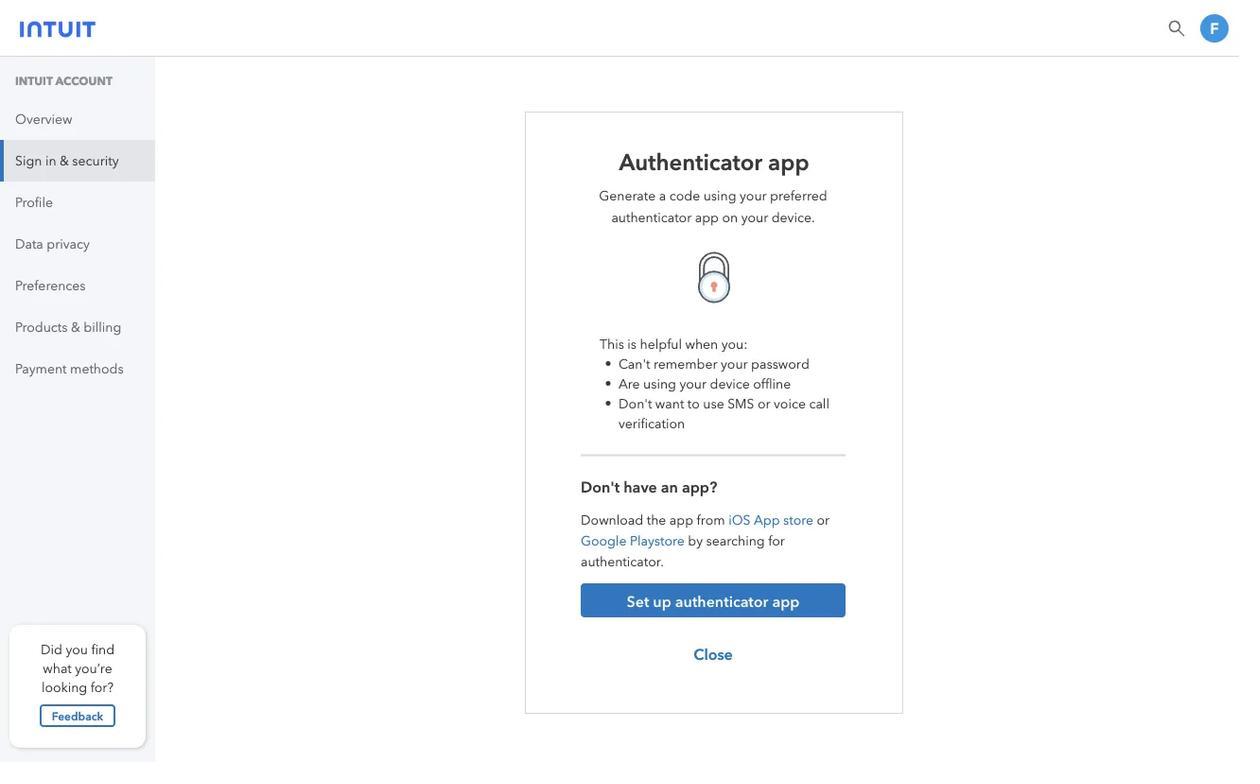Task type: describe. For each thing, give the bounding box(es) containing it.
verification
[[619, 414, 685, 431]]

want
[[656, 394, 684, 411]]

sms
[[728, 394, 754, 411]]

what
[[43, 661, 72, 677]]

an
[[661, 476, 678, 497]]

app up preferred
[[768, 145, 810, 176]]

sign in & security link
[[0, 140, 155, 182]]

set
[[627, 591, 649, 611]]

searching
[[706, 532, 765, 549]]

authenticator inside "button"
[[675, 591, 769, 611]]

you
[[66, 642, 88, 658]]

playstore
[[630, 532, 685, 549]]

feedback button
[[40, 705, 115, 728]]

for?
[[90, 680, 114, 695]]

preferred
[[770, 187, 828, 204]]

generate a code using your preferred authenticator app on your device.
[[599, 187, 828, 225]]

overview
[[15, 111, 72, 127]]

intuit logo image
[[20, 15, 96, 38]]

password
[[751, 354, 810, 372]]

sign in & security
[[15, 153, 119, 168]]

data privacy
[[15, 236, 90, 252]]

set up authenticator app
[[627, 591, 800, 611]]

close
[[694, 644, 733, 664]]

are
[[619, 374, 640, 392]]

your down you:
[[721, 354, 748, 372]]

did you find what you're looking for?
[[41, 642, 115, 695]]

security
[[72, 153, 119, 168]]

products & billing
[[15, 319, 121, 335]]

generate
[[599, 187, 656, 204]]

app inside "button"
[[772, 591, 800, 611]]

app inside generate a code using your preferred authenticator app on your device.
[[695, 207, 719, 225]]

voice
[[774, 394, 806, 411]]

have
[[624, 476, 657, 497]]

looking
[[42, 680, 87, 695]]

helpful
[[640, 334, 682, 352]]

set up authenticator app button
[[581, 584, 846, 618]]

by
[[688, 532, 703, 549]]

your right on
[[741, 207, 768, 225]]

help image
[[1168, 19, 1186, 38]]

methods
[[70, 361, 124, 377]]

profile
[[15, 194, 53, 210]]

google playstore link
[[581, 532, 685, 549]]

f
[[1211, 19, 1219, 38]]

authenticator app
[[619, 145, 810, 176]]

device
[[710, 374, 750, 392]]

account
[[55, 74, 112, 88]]

0 vertical spatial &
[[60, 153, 69, 168]]

in
[[45, 153, 56, 168]]

on
[[722, 207, 738, 225]]

for
[[768, 532, 785, 549]]

download
[[581, 511, 644, 528]]



Task type: locate. For each thing, give the bounding box(es) containing it.
1 vertical spatial &
[[71, 319, 80, 335]]

or right store
[[817, 511, 830, 528]]

using inside generate a code using your preferred authenticator app on your device.
[[704, 187, 737, 204]]

this
[[600, 334, 624, 352]]

privacy
[[47, 236, 90, 252]]

data
[[15, 236, 43, 252]]

or inside this is helpful when you: can't remember your password are using your device offline don't want to use sms or voice call verification
[[758, 394, 771, 411]]

1 vertical spatial or
[[817, 511, 830, 528]]

authenticator
[[612, 207, 692, 225], [675, 591, 769, 611]]

0 horizontal spatial using
[[643, 374, 676, 392]]

0 horizontal spatial &
[[60, 153, 69, 168]]

1 horizontal spatial using
[[704, 187, 737, 204]]

remember
[[654, 354, 718, 372]]

0 vertical spatial or
[[758, 394, 771, 411]]

products & billing link
[[0, 307, 155, 348]]

google
[[581, 532, 627, 549]]

1 vertical spatial don't
[[581, 476, 620, 497]]

you:
[[722, 334, 748, 352]]

1 vertical spatial authenticator
[[675, 591, 769, 611]]

products
[[15, 319, 68, 335]]

app left on
[[695, 207, 719, 225]]

offline
[[753, 374, 791, 392]]

don't up download
[[581, 476, 620, 497]]

app inside download the app from ios app store or google playstore
[[670, 511, 694, 528]]

app
[[768, 145, 810, 176], [695, 207, 719, 225], [670, 511, 694, 528], [772, 591, 800, 611]]

don't have an app?
[[581, 476, 717, 497]]

sign
[[15, 153, 42, 168]]

store
[[783, 511, 814, 528]]

your
[[740, 187, 767, 204], [741, 207, 768, 225], [721, 354, 748, 372], [680, 374, 707, 392]]

0 vertical spatial using
[[704, 187, 737, 204]]

data privacy link
[[0, 223, 155, 265]]

a
[[659, 187, 666, 204]]

or inside download the app from ios app store or google playstore
[[817, 511, 830, 528]]

app
[[754, 511, 780, 528]]

don't inside this is helpful when you: can't remember your password are using your device offline don't want to use sms or voice call verification
[[619, 394, 652, 411]]

intuit
[[15, 74, 53, 88]]

payment methods
[[15, 361, 124, 377]]

this is helpful when you: can't remember your password are using your device offline don't want to use sms or voice call verification
[[600, 334, 830, 431]]

overview link
[[0, 98, 155, 140]]

using up want
[[643, 374, 676, 392]]

call
[[809, 394, 830, 411]]

intuit account
[[15, 74, 112, 88]]

preferences link
[[0, 265, 155, 307]]

using
[[704, 187, 737, 204], [643, 374, 676, 392]]

download the app from ios app store or google playstore
[[581, 511, 830, 549]]

close button
[[581, 637, 846, 671]]

& left billing
[[71, 319, 80, 335]]

don't down are
[[619, 394, 652, 411]]

find
[[91, 642, 115, 658]]

device.
[[772, 207, 815, 225]]

0 vertical spatial authenticator
[[612, 207, 692, 225]]

payment
[[15, 361, 67, 377]]

payment methods link
[[0, 348, 155, 390]]

authenticator.
[[581, 553, 664, 570]]

0 horizontal spatial or
[[758, 394, 771, 411]]

you're
[[75, 661, 112, 677]]

1 vertical spatial using
[[643, 374, 676, 392]]

is
[[628, 334, 637, 352]]

can't
[[619, 354, 651, 372]]

the
[[647, 511, 666, 528]]

authenticator down the "a" in the right top of the page
[[612, 207, 692, 225]]

your up to
[[680, 374, 707, 392]]

app right the
[[670, 511, 694, 528]]

or down offline
[[758, 394, 771, 411]]

billing
[[84, 319, 121, 335]]

preferences
[[15, 278, 86, 293]]

ios
[[729, 511, 751, 528]]

to
[[688, 394, 700, 411]]

&
[[60, 153, 69, 168], [71, 319, 80, 335]]

from
[[697, 511, 725, 528]]

your left preferred
[[740, 187, 767, 204]]

authenticator inside generate a code using your preferred authenticator app on your device.
[[612, 207, 692, 225]]

1 horizontal spatial &
[[71, 319, 80, 335]]

don't
[[619, 394, 652, 411], [581, 476, 620, 497]]

did
[[41, 642, 62, 658]]

code
[[670, 187, 700, 204]]

or
[[758, 394, 771, 411], [817, 511, 830, 528]]

use
[[703, 394, 724, 411]]

when
[[685, 334, 718, 352]]

profile link
[[0, 182, 155, 223]]

using up on
[[704, 187, 737, 204]]

ios app store link
[[729, 511, 814, 528]]

authenticator up close button
[[675, 591, 769, 611]]

& right in
[[60, 153, 69, 168]]

1 horizontal spatial or
[[817, 511, 830, 528]]

feedback
[[52, 709, 103, 724]]

using inside this is helpful when you: can't remember your password are using your device offline don't want to use sms or voice call verification
[[643, 374, 676, 392]]

authenticator
[[619, 145, 763, 176]]

0 vertical spatial don't
[[619, 394, 652, 411]]

by searching for authenticator.
[[581, 532, 785, 570]]

app down for
[[772, 591, 800, 611]]

up
[[653, 591, 672, 611]]

app?
[[682, 476, 717, 497]]

intuit account element
[[0, 57, 155, 390]]



Task type: vqa. For each thing, say whether or not it's contained in the screenshot.
CAN'T
yes



